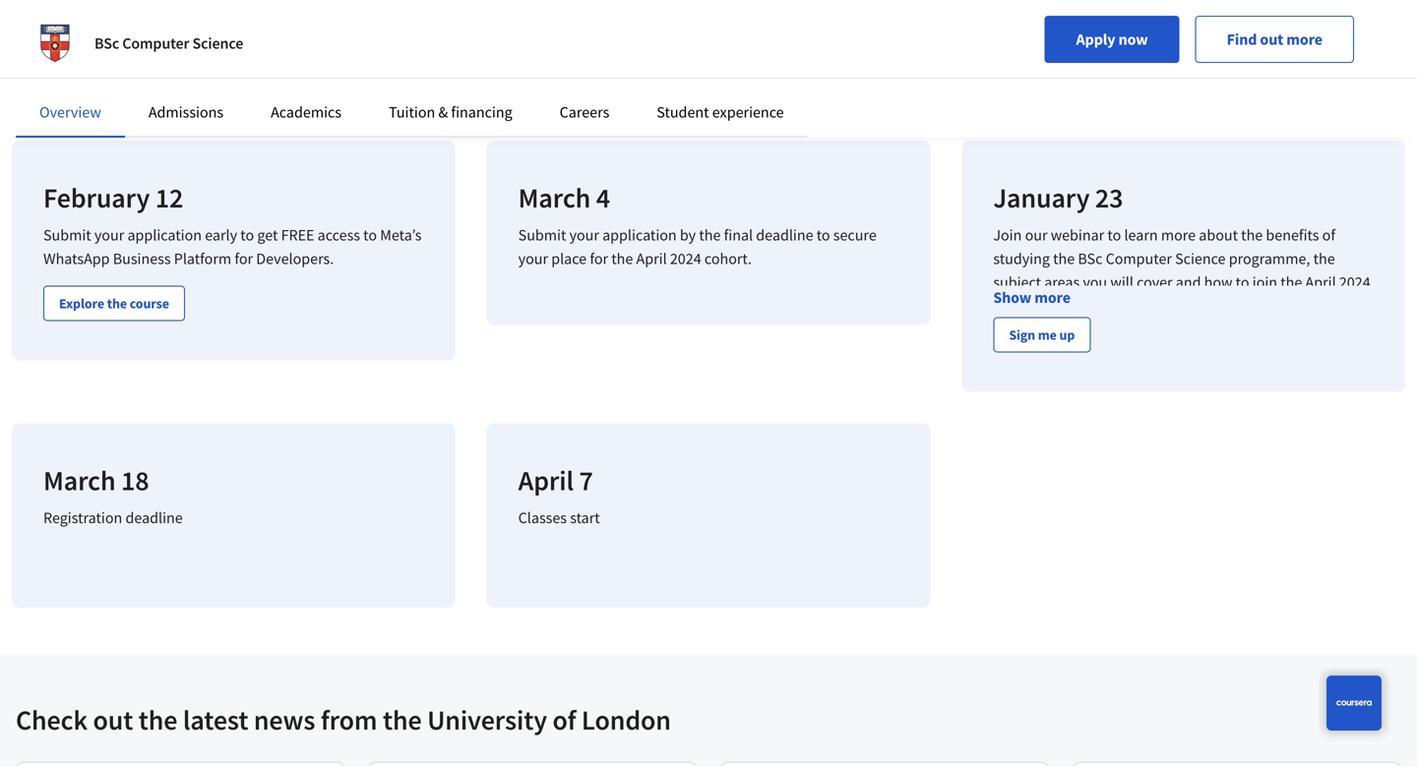 Task type: describe. For each thing, give the bounding box(es) containing it.
23
[[1095, 181, 1123, 215]]

2024 inside submit your application by the final deadline to secure your place for the april 2024 cohort.
[[670, 249, 701, 269]]

get
[[257, 226, 278, 245]]

experience
[[712, 102, 784, 122]]

benefits
[[1266, 226, 1319, 245]]

studying
[[993, 249, 1050, 269]]

latest
[[183, 703, 248, 737]]

the up areas
[[1053, 249, 1075, 269]]

your for february
[[94, 226, 124, 245]]

application for 4
[[602, 226, 677, 245]]

0 vertical spatial computer
[[122, 33, 189, 53]]

the up yee-
[[1255, 296, 1277, 316]]

4
[[596, 181, 610, 215]]

classes
[[518, 508, 567, 528]]

1 vertical spatial of
[[1239, 296, 1252, 316]]

careers link
[[560, 102, 609, 122]]

degree
[[993, 320, 1039, 340]]

london
[[582, 703, 671, 737]]

dr
[[1184, 320, 1200, 340]]

tuition & financing
[[389, 102, 512, 122]]

events
[[12, 82, 90, 117]]

sign me up button
[[993, 318, 1091, 353]]

0 vertical spatial bsc
[[94, 33, 119, 53]]

0 horizontal spatial science
[[192, 33, 243, 53]]

your for march
[[569, 226, 599, 245]]

start
[[570, 508, 600, 528]]

the down you
[[1078, 296, 1100, 316]]

0 horizontal spatial of
[[553, 703, 576, 737]]

explore the course button
[[43, 286, 185, 321]]

programme
[[1103, 296, 1181, 316]]

january 23
[[993, 181, 1123, 215]]

18
[[121, 464, 149, 498]]

submit for february
[[43, 226, 91, 245]]

course
[[130, 295, 169, 312]]

access
[[318, 226, 360, 245]]

tuition
[[389, 102, 435, 122]]

0 horizontal spatial april
[[518, 464, 574, 498]]

subject
[[993, 273, 1041, 293]]

about
[[1199, 226, 1238, 245]]

2024 inside "join our webinar to learn more about the benefits of studying the bsc computer science programme, the subject areas you will cover and how to join the april 2024 cohort. also, the programme director of the bachelor's degree in computer science, dr matthew yee-king will join the occasion as our special guest!"
[[1339, 273, 1371, 293]]

the up programme,
[[1241, 226, 1263, 245]]

university
[[427, 703, 547, 737]]

sign me up
[[1009, 326, 1075, 344]]

to left learn
[[1108, 226, 1121, 245]]

1 horizontal spatial our
[[1125, 344, 1148, 363]]

to left get
[[240, 226, 254, 245]]

bsc inside "join our webinar to learn more about the benefits of studying the bsc computer science programme, the subject areas you will cover and how to join the april 2024 cohort. also, the programme director of the bachelor's degree in computer science, dr matthew yee-king will join the occasion as our special guest!"
[[1078, 249, 1103, 269]]

more inside "join our webinar to learn more about the benefits of studying the bsc computer science programme, the subject areas you will cover and how to join the april 2024 cohort. also, the programme director of the bachelor's degree in computer science, dr matthew yee-king will join the occasion as our special guest!"
[[1161, 226, 1196, 245]]

join our webinar to learn more about the benefits of studying the bsc computer science programme, the subject areas you will cover and how to join the april 2024 cohort. also, the programme director of the bachelor's degree in computer science, dr matthew yee-king will join the occasion as our special guest!
[[993, 226, 1371, 363]]

check out the latest news from the university of london
[[16, 703, 671, 737]]

news
[[254, 703, 315, 737]]

find out more button
[[1195, 16, 1354, 63]]

submit for march
[[518, 226, 566, 245]]

place
[[551, 249, 587, 269]]

2 horizontal spatial more
[[1287, 30, 1323, 49]]

show more
[[993, 288, 1071, 308]]

april 7
[[518, 464, 593, 498]]

to left meta's
[[363, 226, 377, 245]]

april inside submit your application by the final deadline to secure your place for the april 2024 cohort.
[[636, 249, 667, 269]]

the right place
[[611, 249, 633, 269]]

the left latest
[[139, 703, 178, 737]]

yee-
[[1263, 320, 1291, 340]]

1 vertical spatial computer
[[1106, 249, 1172, 269]]

areas
[[1044, 273, 1080, 293]]

registration
[[43, 508, 122, 528]]

explore
[[59, 295, 104, 312]]

&
[[438, 102, 448, 122]]

also,
[[1044, 296, 1075, 316]]

apply now button
[[1045, 16, 1180, 63]]

for inside submit your application by the final deadline to secure your place for the april 2024 cohort.
[[590, 249, 608, 269]]

march 18
[[43, 464, 149, 498]]

meta's
[[380, 226, 422, 245]]

admissions link
[[148, 102, 224, 122]]

registration deadline
[[43, 508, 183, 528]]

occasion
[[1046, 344, 1104, 363]]

2 vertical spatial computer
[[1057, 320, 1124, 340]]

7
[[579, 464, 593, 498]]

academics
[[271, 102, 342, 122]]

student
[[657, 102, 709, 122]]

join
[[993, 226, 1022, 245]]

special
[[1151, 344, 1197, 363]]

1 horizontal spatial your
[[518, 249, 548, 269]]

2 horizontal spatial of
[[1322, 226, 1336, 245]]

platform
[[174, 249, 231, 269]]

guest!
[[1200, 344, 1241, 363]]

in
[[1042, 320, 1054, 340]]

you
[[1083, 273, 1107, 293]]

cohort. inside "join our webinar to learn more about the benefits of studying the bsc computer science programme, the subject areas you will cover and how to join the april 2024 cohort. also, the programme director of the bachelor's degree in computer science, dr matthew yee-king will join the occasion as our special guest!"
[[993, 296, 1041, 316]]

science inside "join our webinar to learn more about the benefits of studying the bsc computer science programme, the subject areas you will cover and how to join the april 2024 cohort. also, the programme director of the bachelor's degree in computer science, dr matthew yee-king will join the occasion as our special guest!"
[[1175, 249, 1226, 269]]



Task type: vqa. For each thing, say whether or not it's contained in the screenshot.
the rightmost Grow
no



Task type: locate. For each thing, give the bounding box(es) containing it.
march left 4
[[518, 181, 591, 215]]

submit your application by the final deadline to secure your place for the april 2024 cohort.
[[518, 226, 877, 269]]

university of london logo image
[[31, 20, 79, 67]]

april up bachelor's
[[1306, 273, 1336, 293]]

as
[[1107, 344, 1122, 363]]

submit up the whatsapp
[[43, 226, 91, 245]]

from
[[321, 703, 377, 737]]

out for check
[[93, 703, 133, 737]]

1 vertical spatial deadline
[[125, 508, 183, 528]]

overview
[[39, 102, 101, 122]]

explore the course
[[59, 295, 169, 312]]

more right find
[[1287, 30, 1323, 49]]

2 application from the left
[[602, 226, 677, 245]]

join down programme,
[[1253, 273, 1278, 293]]

early
[[205, 226, 237, 245]]

march
[[518, 181, 591, 215], [43, 464, 116, 498]]

sign
[[1009, 326, 1035, 344]]

april right place
[[636, 249, 667, 269]]

1 horizontal spatial more
[[1161, 226, 1196, 245]]

now
[[1119, 30, 1148, 49]]

check
[[16, 703, 88, 737]]

of left london
[[553, 703, 576, 737]]

1 application from the left
[[127, 226, 202, 245]]

careers
[[560, 102, 609, 122]]

0 horizontal spatial march
[[43, 464, 116, 498]]

0 vertical spatial march
[[518, 181, 591, 215]]

march 4
[[518, 181, 610, 215]]

2 for from the left
[[590, 249, 608, 269]]

cohort. down subject
[[993, 296, 1041, 316]]

0 vertical spatial will
[[1110, 273, 1134, 293]]

1 horizontal spatial science
[[1175, 249, 1226, 269]]

0 vertical spatial april
[[636, 249, 667, 269]]

the left course in the left of the page
[[107, 295, 127, 312]]

how
[[1204, 273, 1233, 293]]

cohort. down final
[[705, 249, 752, 269]]

0 horizontal spatial join
[[993, 344, 1018, 363]]

2 submit from the left
[[518, 226, 566, 245]]

will
[[1110, 273, 1134, 293], [1323, 320, 1347, 340]]

webinar
[[1051, 226, 1104, 245]]

0 vertical spatial 2024
[[670, 249, 701, 269]]

the inside button
[[107, 295, 127, 312]]

submit inside the submit your application early to get free access to meta's whatsapp business platform for developers.
[[43, 226, 91, 245]]

business
[[113, 249, 171, 269]]

submit inside submit your application by the final deadline to secure your place for the april 2024 cohort.
[[518, 226, 566, 245]]

0 horizontal spatial deadline
[[125, 508, 183, 528]]

more up in
[[1035, 288, 1071, 308]]

me
[[1038, 326, 1057, 344]]

2 horizontal spatial your
[[569, 226, 599, 245]]

1 submit from the left
[[43, 226, 91, 245]]

1 horizontal spatial submit
[[518, 226, 566, 245]]

final
[[724, 226, 753, 245]]

apply
[[1076, 30, 1116, 49]]

application inside submit your application by the final deadline to secure your place for the april 2024 cohort.
[[602, 226, 677, 245]]

2024 down by
[[670, 249, 701, 269]]

cohort.
[[705, 249, 752, 269], [993, 296, 1041, 316]]

whatsapp
[[43, 249, 110, 269]]

1 vertical spatial our
[[1125, 344, 1148, 363]]

0 horizontal spatial will
[[1110, 273, 1134, 293]]

will right you
[[1110, 273, 1134, 293]]

0 vertical spatial our
[[1025, 226, 1048, 245]]

and
[[1176, 273, 1201, 293]]

science up the admissions at the top of the page
[[192, 33, 243, 53]]

the
[[699, 226, 721, 245], [1241, 226, 1263, 245], [611, 249, 633, 269], [1053, 249, 1075, 269], [1313, 249, 1335, 269], [1281, 273, 1302, 293], [107, 295, 127, 312], [1078, 296, 1100, 316], [1255, 296, 1277, 316], [1021, 344, 1043, 363], [139, 703, 178, 737], [383, 703, 422, 737]]

1 vertical spatial 2024
[[1339, 273, 1371, 293]]

1 horizontal spatial cohort.
[[993, 296, 1041, 316]]

application up business
[[127, 226, 202, 245]]

1 vertical spatial more
[[1161, 226, 1196, 245]]

of up the matthew
[[1239, 296, 1252, 316]]

0 vertical spatial of
[[1322, 226, 1336, 245]]

the right by
[[699, 226, 721, 245]]

science,
[[1127, 320, 1181, 340]]

out for find
[[1260, 30, 1284, 49]]

1 vertical spatial will
[[1323, 320, 1347, 340]]

0 horizontal spatial for
[[235, 249, 253, 269]]

1 horizontal spatial out
[[1260, 30, 1284, 49]]

1 vertical spatial bsc
[[1078, 249, 1103, 269]]

application
[[127, 226, 202, 245], [602, 226, 677, 245]]

january
[[993, 181, 1090, 215]]

find
[[1227, 30, 1257, 49]]

out inside button
[[1260, 30, 1284, 49]]

computer up the admissions at the top of the page
[[122, 33, 189, 53]]

overview link
[[39, 102, 101, 122]]

1 horizontal spatial of
[[1239, 296, 1252, 316]]

join down the degree
[[993, 344, 1018, 363]]

1 for from the left
[[235, 249, 253, 269]]

1 horizontal spatial for
[[590, 249, 608, 269]]

1 horizontal spatial march
[[518, 181, 591, 215]]

1 vertical spatial science
[[1175, 249, 1226, 269]]

application inside the submit your application early to get free access to meta's whatsapp business platform for developers.
[[127, 226, 202, 245]]

financing
[[451, 102, 512, 122]]

student experience
[[657, 102, 784, 122]]

developers.
[[256, 249, 334, 269]]

april
[[636, 249, 667, 269], [1306, 273, 1336, 293], [518, 464, 574, 498]]

0 vertical spatial cohort.
[[705, 249, 752, 269]]

1 vertical spatial join
[[993, 344, 1018, 363]]

the down programme,
[[1281, 273, 1302, 293]]

more right learn
[[1161, 226, 1196, 245]]

find out more
[[1227, 30, 1323, 49]]

bsc up you
[[1078, 249, 1103, 269]]

2 horizontal spatial april
[[1306, 273, 1336, 293]]

0 horizontal spatial more
[[1035, 288, 1071, 308]]

submit your application early to get free access to meta's whatsapp business platform for developers.
[[43, 226, 422, 269]]

for
[[235, 249, 253, 269], [590, 249, 608, 269]]

apply now
[[1076, 30, 1148, 49]]

submit up place
[[518, 226, 566, 245]]

0 horizontal spatial submit
[[43, 226, 91, 245]]

0 horizontal spatial our
[[1025, 226, 1048, 245]]

march up registration
[[43, 464, 116, 498]]

0 horizontal spatial cohort.
[[705, 249, 752, 269]]

by
[[680, 226, 696, 245]]

show more button
[[993, 286, 1071, 310]]

2 vertical spatial more
[[1035, 288, 1071, 308]]

out right find
[[1260, 30, 1284, 49]]

your inside the submit your application early to get free access to meta's whatsapp business platform for developers.
[[94, 226, 124, 245]]

more
[[1287, 30, 1323, 49], [1161, 226, 1196, 245], [1035, 288, 1071, 308]]

0 horizontal spatial your
[[94, 226, 124, 245]]

cohort. inside submit your application by the final deadline to secure your place for the april 2024 cohort.
[[705, 249, 752, 269]]

join
[[1253, 273, 1278, 293], [993, 344, 1018, 363]]

learn
[[1124, 226, 1158, 245]]

deadline
[[756, 226, 813, 245], [125, 508, 183, 528]]

for inside the submit your application early to get free access to meta's whatsapp business platform for developers.
[[235, 249, 253, 269]]

your left place
[[518, 249, 548, 269]]

0 horizontal spatial bsc
[[94, 33, 119, 53]]

12
[[155, 181, 183, 215]]

your up place
[[569, 226, 599, 245]]

0 horizontal spatial application
[[127, 226, 202, 245]]

deadline right final
[[756, 226, 813, 245]]

up
[[1059, 326, 1075, 344]]

april up classes
[[518, 464, 574, 498]]

2 vertical spatial of
[[553, 703, 576, 737]]

your
[[94, 226, 124, 245], [569, 226, 599, 245], [518, 249, 548, 269]]

matthew
[[1203, 320, 1260, 340]]

academics link
[[271, 102, 342, 122]]

computer up occasion
[[1057, 320, 1124, 340]]

to inside submit your application by the final deadline to secure your place for the april 2024 cohort.
[[817, 226, 830, 245]]

0 vertical spatial more
[[1287, 30, 1323, 49]]

0 vertical spatial deadline
[[756, 226, 813, 245]]

of right benefits
[[1322, 226, 1336, 245]]

science
[[192, 33, 243, 53], [1175, 249, 1226, 269]]

deadline inside submit your application by the final deadline to secure your place for the april 2024 cohort.
[[756, 226, 813, 245]]

1 horizontal spatial 2024
[[1339, 273, 1371, 293]]

bsc computer science
[[94, 33, 243, 53]]

deadline down 18 on the left bottom
[[125, 508, 183, 528]]

the down in
[[1021, 344, 1043, 363]]

0 horizontal spatial 2024
[[670, 249, 701, 269]]

secure
[[833, 226, 877, 245]]

bachelor's
[[1280, 296, 1349, 316]]

february
[[43, 181, 150, 215]]

march for march 18
[[43, 464, 116, 498]]

for down early
[[235, 249, 253, 269]]

march for march 4
[[518, 181, 591, 215]]

0 vertical spatial out
[[1260, 30, 1284, 49]]

0 horizontal spatial out
[[93, 703, 133, 737]]

february 12
[[43, 181, 183, 215]]

your down february 12
[[94, 226, 124, 245]]

programme,
[[1229, 249, 1310, 269]]

to right how
[[1236, 273, 1249, 293]]

classes start
[[518, 508, 600, 528]]

of
[[1322, 226, 1336, 245], [1239, 296, 1252, 316], [553, 703, 576, 737]]

the right from
[[383, 703, 422, 737]]

1 horizontal spatial april
[[636, 249, 667, 269]]

out
[[1260, 30, 1284, 49], [93, 703, 133, 737]]

cover
[[1137, 273, 1173, 293]]

to left secure
[[817, 226, 830, 245]]

bsc right university of london logo
[[94, 33, 119, 53]]

2 vertical spatial april
[[518, 464, 574, 498]]

submit
[[43, 226, 91, 245], [518, 226, 566, 245]]

student experience link
[[657, 102, 784, 122]]

1 horizontal spatial application
[[602, 226, 677, 245]]

1 vertical spatial cohort.
[[993, 296, 1041, 316]]

admissions
[[148, 102, 224, 122]]

0 vertical spatial join
[[1253, 273, 1278, 293]]

director
[[1184, 296, 1236, 316]]

our up studying
[[1025, 226, 1048, 245]]

1 vertical spatial april
[[1306, 273, 1336, 293]]

0 vertical spatial science
[[192, 33, 243, 53]]

out right check
[[93, 703, 133, 737]]

tuition & financing link
[[389, 102, 512, 122]]

the down benefits
[[1313, 249, 1335, 269]]

1 horizontal spatial deadline
[[756, 226, 813, 245]]

1 vertical spatial out
[[93, 703, 133, 737]]

for right place
[[590, 249, 608, 269]]

will right king on the top
[[1323, 320, 1347, 340]]

free
[[281, 226, 314, 245]]

1 horizontal spatial bsc
[[1078, 249, 1103, 269]]

application for 12
[[127, 226, 202, 245]]

application left by
[[602, 226, 677, 245]]

2024 up bachelor's
[[1339, 273, 1371, 293]]

1 horizontal spatial will
[[1323, 320, 1347, 340]]

our right 'as'
[[1125, 344, 1148, 363]]

king
[[1291, 320, 1320, 340]]

bsc
[[94, 33, 119, 53], [1078, 249, 1103, 269]]

science up the and
[[1175, 249, 1226, 269]]

april inside "join our webinar to learn more about the benefits of studying the bsc computer science programme, the subject areas you will cover and how to join the april 2024 cohort. also, the programme director of the bachelor's degree in computer science, dr matthew yee-king will join the occasion as our special guest!"
[[1306, 273, 1336, 293]]

1 vertical spatial march
[[43, 464, 116, 498]]

computer down learn
[[1106, 249, 1172, 269]]

1 horizontal spatial join
[[1253, 273, 1278, 293]]



